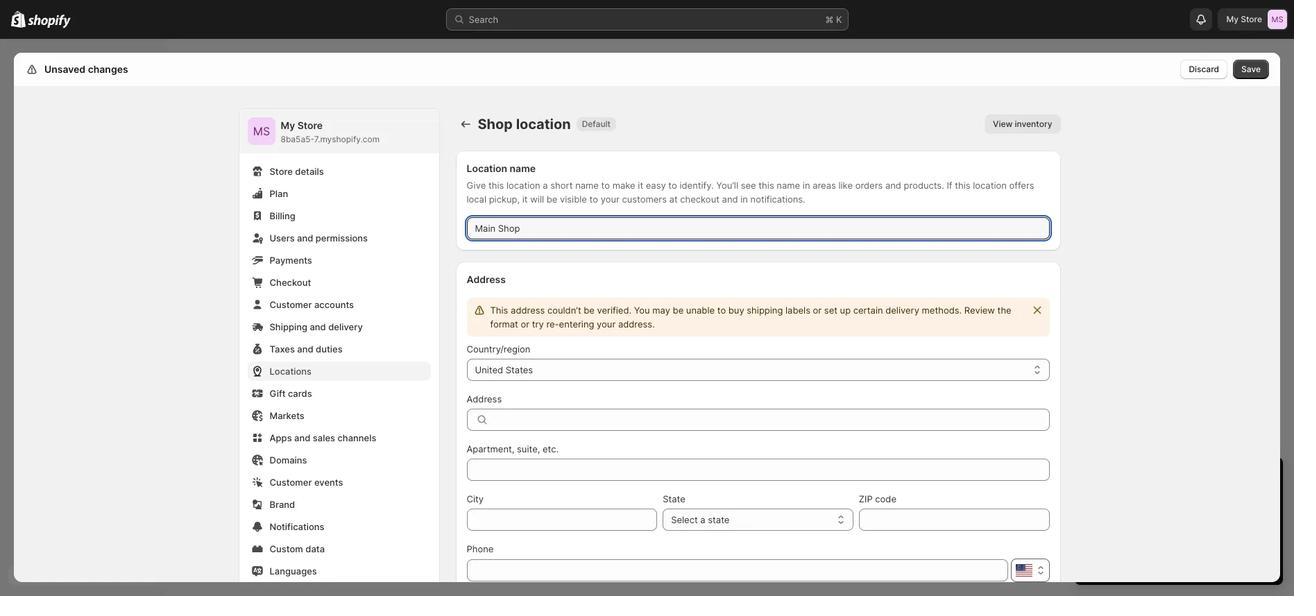 Task type: describe. For each thing, give the bounding box(es) containing it.
store inside store details link
[[270, 166, 293, 177]]

customer for customer events
[[270, 477, 312, 488]]

you'll
[[716, 180, 738, 191]]

state
[[708, 514, 730, 525]]

phone
[[467, 543, 494, 554]]

gift cards
[[270, 388, 312, 399]]

city
[[467, 493, 484, 505]]

shipping
[[747, 305, 783, 316]]

certain
[[853, 305, 883, 316]]

save
[[1242, 64, 1261, 74]]

1 this from the left
[[488, 180, 504, 191]]

users and permissions
[[270, 232, 368, 244]]

shopify image
[[11, 11, 26, 28]]

1 horizontal spatial in
[[803, 180, 810, 191]]

ms button
[[247, 117, 275, 145]]

customer events link
[[247, 473, 431, 492]]

make
[[613, 180, 635, 191]]

checkout
[[270, 277, 311, 288]]

save button
[[1233, 60, 1269, 79]]

store details
[[270, 166, 324, 177]]

address.
[[618, 319, 655, 330]]

select
[[671, 514, 698, 525]]

apps and sales channels link
[[247, 428, 431, 448]]

changes
[[88, 63, 128, 75]]

customer accounts
[[270, 299, 354, 310]]

events
[[314, 477, 343, 488]]

languages link
[[247, 561, 431, 581]]

set
[[824, 305, 838, 316]]

duties
[[316, 344, 343, 355]]

permissions
[[316, 232, 368, 244]]

domains link
[[247, 450, 431, 470]]

shop settings menu element
[[239, 109, 439, 596]]

my store image
[[1268, 10, 1287, 29]]

unsaved changes
[[44, 63, 128, 75]]

store details link
[[247, 162, 431, 181]]

users
[[270, 232, 295, 244]]

brand link
[[247, 495, 431, 514]]

taxes and duties link
[[247, 339, 431, 359]]

zip code
[[859, 493, 897, 505]]

languages
[[270, 566, 317, 577]]

my store 8ba5a5-7.myshopify.com
[[281, 119, 380, 144]]

markets link
[[247, 406, 431, 425]]

united states
[[475, 364, 533, 375]]

shipping and delivery link
[[247, 317, 431, 337]]

custom data
[[270, 543, 325, 554]]

will
[[530, 194, 544, 205]]

a inside location name give this location a short name to make it easy to identify. you'll see this name in areas like orders and products. if this location offers local pickup, it will be visible to your customers at checkout and in notifications.
[[543, 180, 548, 191]]

if
[[947, 180, 952, 191]]

apps and sales channels
[[270, 432, 376, 443]]

easy
[[646, 180, 666, 191]]

up
[[840, 305, 851, 316]]

products.
[[904, 180, 944, 191]]

and down the you'll
[[722, 194, 738, 205]]

code
[[875, 493, 897, 505]]

discard
[[1189, 64, 1219, 74]]

channels
[[338, 432, 376, 443]]

2 address from the top
[[467, 393, 502, 405]]

my store image
[[247, 117, 275, 145]]

areas
[[813, 180, 836, 191]]

re-
[[546, 319, 559, 330]]

customers
[[622, 194, 667, 205]]

users and permissions link
[[247, 228, 431, 248]]

taxes
[[270, 344, 295, 355]]

united states (+1) image
[[1016, 564, 1032, 577]]

this address couldn't be verified. you may be unable to buy shipping labels or set up certain delivery methods. review the format or try re-entering your address.
[[490, 305, 1012, 330]]

location right 'shop'
[[516, 116, 571, 133]]

the
[[998, 305, 1012, 316]]

gift cards link
[[247, 384, 431, 403]]

location name give this location a short name to make it easy to identify. you'll see this name in areas like orders and products. if this location offers local pickup, it will be visible to your customers at checkout and in notifications.
[[467, 162, 1034, 205]]

domains
[[270, 455, 307, 466]]

payments
[[270, 255, 312, 266]]

delivery inside shop settings menu element
[[328, 321, 363, 332]]

apps
[[270, 432, 292, 443]]

apartment,
[[467, 443, 515, 455]]

format
[[490, 319, 518, 330]]

1 horizontal spatial name
[[575, 180, 599, 191]]

like
[[839, 180, 853, 191]]

shop
[[478, 116, 513, 133]]

⌘ k
[[825, 14, 842, 25]]

local
[[467, 194, 486, 205]]

0 horizontal spatial in
[[741, 194, 748, 205]]

unsaved
[[44, 63, 85, 75]]

orders
[[855, 180, 883, 191]]

2 horizontal spatial be
[[673, 305, 684, 316]]

and for duties
[[297, 344, 313, 355]]

unable
[[686, 305, 715, 316]]

plan link
[[247, 184, 431, 203]]

1 day left in your trial element
[[1075, 493, 1283, 585]]

visible
[[560, 194, 587, 205]]

my for my store
[[1227, 14, 1239, 24]]

1 address from the top
[[467, 273, 506, 285]]

⌘
[[825, 14, 834, 25]]

1 horizontal spatial be
[[584, 305, 595, 316]]

inventory
[[1015, 119, 1052, 129]]

Apartment, suite, etc. text field
[[467, 459, 1050, 481]]

custom data link
[[247, 539, 431, 559]]

view inventory link
[[985, 115, 1061, 134]]

etc.
[[543, 443, 559, 455]]



Task type: locate. For each thing, give the bounding box(es) containing it.
it up customers
[[638, 180, 643, 191]]

1 horizontal spatial my
[[1227, 14, 1239, 24]]

name
[[510, 162, 536, 174], [575, 180, 599, 191], [777, 180, 800, 191]]

apartment, suite, etc.
[[467, 443, 559, 455]]

to inside this address couldn't be verified. you may be unable to buy shipping labels or set up certain delivery methods. review the format or try re-entering your address.
[[717, 305, 726, 316]]

notifications.
[[751, 194, 805, 205]]

0 horizontal spatial be
[[547, 194, 558, 205]]

it left the will
[[522, 194, 528, 205]]

locations link
[[247, 362, 431, 381]]

my inside the "my store 8ba5a5-7.myshopify.com"
[[281, 119, 295, 131]]

0 horizontal spatial this
[[488, 180, 504, 191]]

2 horizontal spatial this
[[955, 180, 971, 191]]

you
[[634, 305, 650, 316]]

my store
[[1227, 14, 1262, 24]]

be right may
[[673, 305, 684, 316]]

store up plan
[[270, 166, 293, 177]]

discard button
[[1181, 60, 1228, 79]]

and for delivery
[[310, 321, 326, 332]]

0 horizontal spatial store
[[270, 166, 293, 177]]

my left my store icon
[[1227, 14, 1239, 24]]

united
[[475, 364, 503, 375]]

entering
[[559, 319, 594, 330]]

pickup,
[[489, 194, 520, 205]]

1 vertical spatial delivery
[[328, 321, 363, 332]]

be up entering
[[584, 305, 595, 316]]

in left the areas
[[803, 180, 810, 191]]

Address text field
[[494, 409, 1050, 431]]

store left my store icon
[[1241, 14, 1262, 24]]

1 horizontal spatial or
[[813, 305, 822, 316]]

settings dialog
[[14, 53, 1280, 596]]

accounts
[[314, 299, 354, 310]]

0 horizontal spatial or
[[521, 319, 530, 330]]

location up the will
[[507, 180, 540, 191]]

shipping and delivery
[[270, 321, 363, 332]]

states
[[506, 364, 533, 375]]

2 customer from the top
[[270, 477, 312, 488]]

notifications link
[[247, 517, 431, 536]]

location
[[516, 116, 571, 133], [507, 180, 540, 191], [973, 180, 1007, 191]]

this right if
[[955, 180, 971, 191]]

billing link
[[247, 206, 431, 226]]

1 vertical spatial store
[[298, 119, 323, 131]]

1 vertical spatial or
[[521, 319, 530, 330]]

sales
[[313, 432, 335, 443]]

to left buy
[[717, 305, 726, 316]]

country/region
[[467, 344, 530, 355]]

locations
[[270, 366, 312, 377]]

couldn't
[[548, 305, 581, 316]]

and inside 'link'
[[297, 232, 313, 244]]

checkout
[[680, 194, 720, 205]]

2 horizontal spatial name
[[777, 180, 800, 191]]

see
[[741, 180, 756, 191]]

2 horizontal spatial store
[[1241, 14, 1262, 24]]

0 vertical spatial or
[[813, 305, 822, 316]]

City text field
[[467, 509, 657, 531]]

or
[[813, 305, 822, 316], [521, 319, 530, 330]]

7.myshopify.com
[[314, 134, 380, 144]]

select a state
[[671, 514, 730, 525]]

location left offers
[[973, 180, 1007, 191]]

3 this from the left
[[955, 180, 971, 191]]

and right apps on the bottom
[[294, 432, 310, 443]]

0 vertical spatial customer
[[270, 299, 312, 310]]

my up 8ba5a5-
[[281, 119, 295, 131]]

be inside location name give this location a short name to make it easy to identify. you'll see this name in areas like orders and products. if this location offers local pickup, it will be visible to your customers at checkout and in notifications.
[[547, 194, 558, 205]]

in
[[803, 180, 810, 191], [741, 194, 748, 205]]

settings
[[42, 63, 81, 75]]

taxes and duties
[[270, 344, 343, 355]]

be
[[547, 194, 558, 205], [584, 305, 595, 316], [673, 305, 684, 316]]

or left set
[[813, 305, 822, 316]]

view inventory
[[993, 119, 1052, 129]]

store up 8ba5a5-
[[298, 119, 323, 131]]

address
[[511, 305, 545, 316]]

store for my store
[[1241, 14, 1262, 24]]

0 vertical spatial my
[[1227, 14, 1239, 24]]

0 horizontal spatial it
[[522, 194, 528, 205]]

address down united
[[467, 393, 502, 405]]

0 vertical spatial a
[[543, 180, 548, 191]]

this right see
[[759, 180, 774, 191]]

0 vertical spatial store
[[1241, 14, 1262, 24]]

markets
[[270, 410, 305, 421]]

this
[[488, 180, 504, 191], [759, 180, 774, 191], [955, 180, 971, 191]]

to up at
[[669, 180, 677, 191]]

1 vertical spatial it
[[522, 194, 528, 205]]

and right orders
[[885, 180, 901, 191]]

shop location
[[478, 116, 571, 133]]

this up pickup,
[[488, 180, 504, 191]]

customer accounts link
[[247, 295, 431, 314]]

billing
[[270, 210, 295, 221]]

or left try
[[521, 319, 530, 330]]

address
[[467, 273, 506, 285], [467, 393, 502, 405]]

2 this from the left
[[759, 180, 774, 191]]

review
[[964, 305, 995, 316]]

address up this
[[467, 273, 506, 285]]

your inside this address couldn't be verified. you may be unable to buy shipping labels or set up certain delivery methods. review the format or try re-entering your address.
[[597, 319, 616, 330]]

suite,
[[517, 443, 540, 455]]

and right taxes
[[297, 344, 313, 355]]

1 horizontal spatial store
[[298, 119, 323, 131]]

buy
[[729, 305, 744, 316]]

try
[[532, 319, 544, 330]]

offers
[[1009, 180, 1034, 191]]

k
[[836, 14, 842, 25]]

and for sales
[[294, 432, 310, 443]]

store
[[1241, 14, 1262, 24], [298, 119, 323, 131], [270, 166, 293, 177]]

1 customer from the top
[[270, 299, 312, 310]]

payments link
[[247, 251, 431, 270]]

short
[[550, 180, 573, 191]]

name up the will
[[510, 162, 536, 174]]

a up the will
[[543, 180, 548, 191]]

shopify image
[[28, 14, 71, 28]]

0 horizontal spatial a
[[543, 180, 548, 191]]

it
[[638, 180, 643, 191], [522, 194, 528, 205]]

your down verified.
[[597, 319, 616, 330]]

2 vertical spatial store
[[270, 166, 293, 177]]

1 vertical spatial your
[[597, 319, 616, 330]]

zip
[[859, 493, 873, 505]]

in down see
[[741, 194, 748, 205]]

gift
[[270, 388, 286, 399]]

Phone text field
[[467, 559, 1008, 582]]

my for my store 8ba5a5-7.myshopify.com
[[281, 119, 295, 131]]

delivery up "taxes and duties" link
[[328, 321, 363, 332]]

to left make
[[601, 180, 610, 191]]

Paris Warehouse text field
[[467, 217, 1050, 239]]

1 vertical spatial in
[[741, 194, 748, 205]]

verified.
[[597, 305, 632, 316]]

store for my store 8ba5a5-7.myshopify.com
[[298, 119, 323, 131]]

1 horizontal spatial it
[[638, 180, 643, 191]]

shipping
[[270, 321, 307, 332]]

customer down checkout
[[270, 299, 312, 310]]

customer
[[270, 299, 312, 310], [270, 477, 312, 488]]

ZIP code text field
[[859, 509, 1050, 531]]

data
[[306, 543, 325, 554]]

and down 'customer accounts'
[[310, 321, 326, 332]]

customer events
[[270, 477, 343, 488]]

delivery inside this address couldn't be verified. you may be unable to buy shipping labels or set up certain delivery methods. review the format or try re-entering your address.
[[886, 305, 919, 316]]

0 vertical spatial address
[[467, 273, 506, 285]]

name up notifications.
[[777, 180, 800, 191]]

your down make
[[601, 194, 620, 205]]

and
[[885, 180, 901, 191], [722, 194, 738, 205], [297, 232, 313, 244], [310, 321, 326, 332], [297, 344, 313, 355], [294, 432, 310, 443]]

1 vertical spatial address
[[467, 393, 502, 405]]

your inside location name give this location a short name to make it easy to identify. you'll see this name in areas like orders and products. if this location offers local pickup, it will be visible to your customers at checkout and in notifications.
[[601, 194, 620, 205]]

search
[[469, 14, 498, 25]]

0 vertical spatial it
[[638, 180, 643, 191]]

and right users
[[297, 232, 313, 244]]

checkout link
[[247, 273, 431, 292]]

1 vertical spatial customer
[[270, 477, 312, 488]]

may
[[653, 305, 670, 316]]

delivery right certain
[[886, 305, 919, 316]]

and for permissions
[[297, 232, 313, 244]]

labels
[[786, 305, 811, 316]]

0 vertical spatial in
[[803, 180, 810, 191]]

to right visible
[[590, 194, 598, 205]]

be right the will
[[547, 194, 558, 205]]

0 vertical spatial delivery
[[886, 305, 919, 316]]

view
[[993, 119, 1013, 129]]

1 vertical spatial my
[[281, 119, 295, 131]]

customer down domains
[[270, 477, 312, 488]]

0 horizontal spatial my
[[281, 119, 295, 131]]

custom
[[270, 543, 303, 554]]

1 horizontal spatial this
[[759, 180, 774, 191]]

1 vertical spatial a
[[700, 514, 706, 525]]

default
[[582, 119, 611, 129]]

a left state
[[700, 514, 706, 525]]

methods.
[[922, 305, 962, 316]]

customer for customer accounts
[[270, 299, 312, 310]]

dialog
[[1286, 53, 1294, 582]]

0 vertical spatial your
[[601, 194, 620, 205]]

store inside the "my store 8ba5a5-7.myshopify.com"
[[298, 119, 323, 131]]

plan
[[270, 188, 288, 199]]

state
[[663, 493, 685, 505]]

this
[[490, 305, 508, 316]]

1 horizontal spatial a
[[700, 514, 706, 525]]

name up visible
[[575, 180, 599, 191]]

notifications
[[270, 521, 324, 532]]

0 horizontal spatial name
[[510, 162, 536, 174]]

this address couldn't be verified. you may be unable to buy shipping labels or set up certain delivery methods. review the format or try re-entering your address. alert
[[467, 298, 1050, 337]]

1 horizontal spatial delivery
[[886, 305, 919, 316]]

0 horizontal spatial delivery
[[328, 321, 363, 332]]



Task type: vqa. For each thing, say whether or not it's contained in the screenshot.
Checkout link
yes



